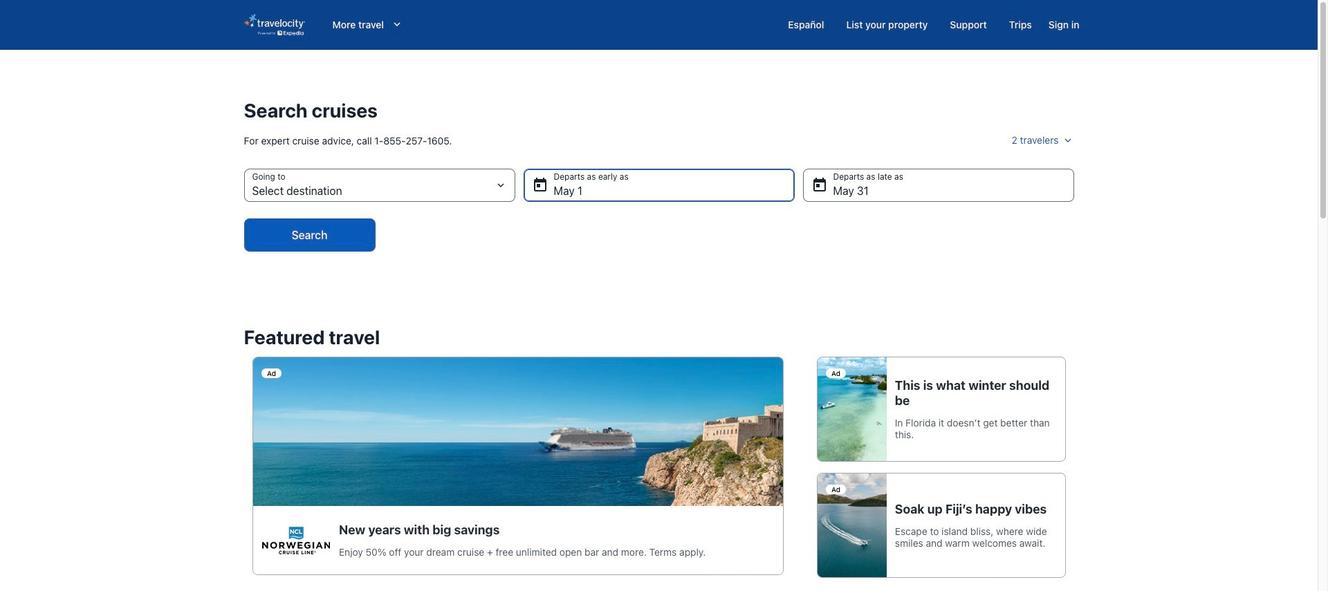 Task type: describe. For each thing, give the bounding box(es) containing it.
2 travelers image
[[1062, 134, 1075, 147]]



Task type: vqa. For each thing, say whether or not it's contained in the screenshot.
the "Previous" icon
no



Task type: locate. For each thing, give the bounding box(es) containing it.
featured travel region
[[236, 318, 1083, 587]]

main content
[[0, 50, 1319, 592]]

travelocity logo image
[[244, 14, 305, 36]]



